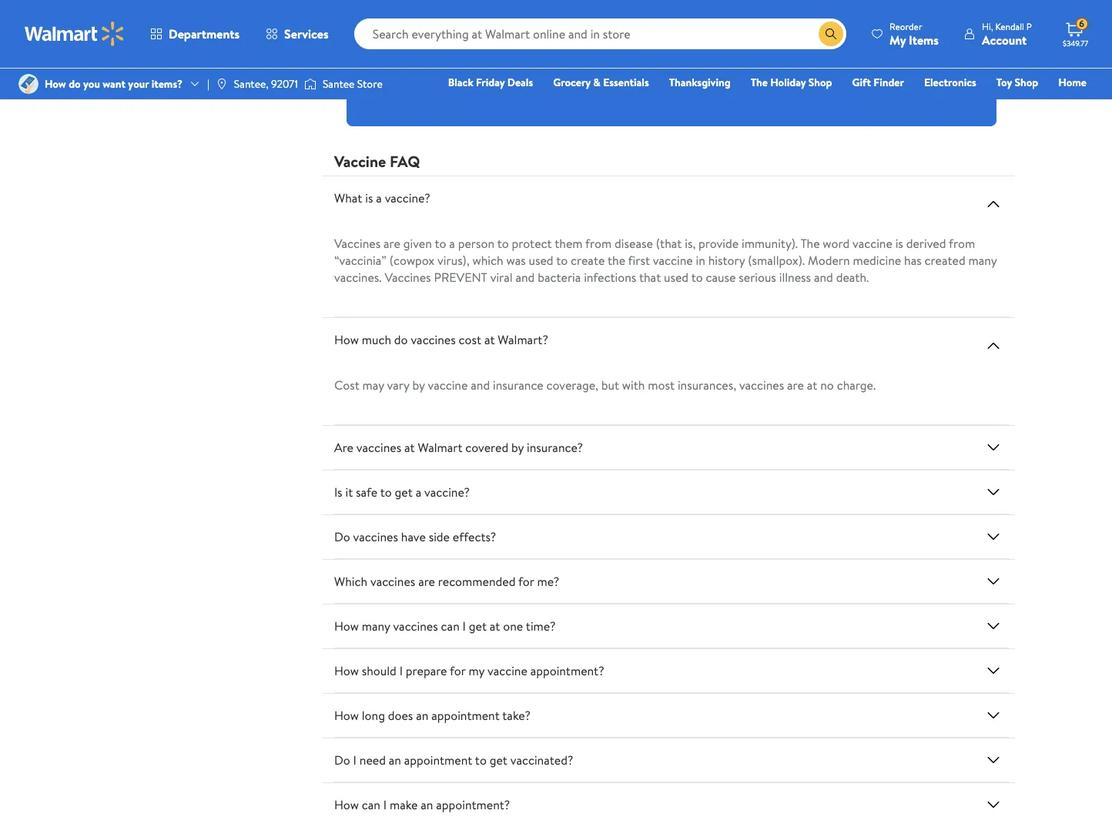 Task type: locate. For each thing, give the bounding box(es) containing it.
6 up $349.77
[[1080, 17, 1085, 30]]

2 horizontal spatial are
[[787, 377, 804, 394]]

1 vertical spatial an
[[389, 752, 401, 769]]

used right that
[[664, 269, 689, 286]]

insurance
[[493, 377, 544, 394]]

a up do vaccines have side effects?
[[416, 484, 422, 501]]

vaccines right are
[[357, 439, 402, 456]]

a
[[376, 190, 382, 207], [449, 235, 455, 252], [416, 484, 422, 501]]

0 horizontal spatial used
[[529, 252, 554, 269]]

Walmart Site-Wide search field
[[354, 18, 847, 49]]

1 vertical spatial 6
[[700, 39, 714, 73]]

1 vertical spatial many
[[362, 618, 390, 635]]

1 horizontal spatial by
[[512, 439, 524, 456]]

1 from from the left
[[586, 235, 612, 252]]

1 vertical spatial are
[[787, 377, 804, 394]]

your
[[128, 76, 149, 92]]

thanksgiving link
[[662, 74, 738, 91]]

the down 'types'
[[751, 75, 768, 90]]

hpv vaccines prevent six types of cancer. learn more. image
[[474, 11, 870, 126]]

1 vertical spatial appointment
[[404, 752, 472, 769]]

1 horizontal spatial are
[[418, 573, 435, 590]]

appointment?
[[531, 663, 605, 680], [436, 797, 510, 814]]

0 vertical spatial appointment
[[432, 707, 500, 724]]

0 vertical spatial an
[[416, 707, 429, 724]]

1 vertical spatial the
[[801, 235, 820, 252]]

how much do vaccines cost at walmart?
[[334, 331, 548, 348]]

are left no
[[787, 377, 804, 394]]

2 vertical spatial are
[[418, 573, 435, 590]]

shop right holiday
[[809, 75, 832, 90]]

how much do vaccines cost at walmart? image
[[985, 337, 1003, 355]]

vaccines down given
[[385, 269, 431, 286]]

an for does
[[416, 707, 429, 724]]

vaccine down how much do vaccines cost at walmart?
[[428, 377, 468, 394]]

hpv vaccines prevent 6 types of cancer learn more
[[459, 39, 885, 99]]

0 vertical spatial vaccines
[[334, 235, 381, 252]]

how down which
[[334, 618, 359, 635]]

debit
[[995, 96, 1021, 112]]

which vaccines are recommended for me? image
[[985, 573, 1003, 591]]

6
[[1080, 17, 1085, 30], [700, 39, 714, 73]]

are left given
[[384, 235, 401, 252]]

and left insurance
[[471, 377, 490, 394]]

appointment down how should i prepare for my vaccine appointment?
[[432, 707, 500, 724]]

a left person
[[449, 235, 455, 252]]

many right created
[[969, 252, 997, 269]]

0 vertical spatial for
[[519, 573, 534, 590]]

0 horizontal spatial for
[[450, 663, 466, 680]]

vaccines right which
[[371, 573, 415, 590]]

an
[[416, 707, 429, 724], [389, 752, 401, 769], [421, 797, 433, 814]]

with
[[622, 377, 645, 394]]

given
[[404, 235, 432, 252]]

1 horizontal spatial shop
[[1015, 75, 1039, 90]]

for left my
[[450, 663, 466, 680]]

toy
[[997, 75, 1012, 90]]

1 do from the top
[[334, 529, 350, 546]]

1 horizontal spatial from
[[949, 235, 976, 252]]

vaccines up vaccines.
[[334, 235, 381, 252]]

death.
[[836, 269, 869, 286]]

1 horizontal spatial for
[[519, 573, 534, 590]]

gift
[[853, 75, 871, 90]]

appointment? down do i need an appointment to get vaccinated? at the bottom of page
[[436, 797, 510, 814]]

0 horizontal spatial shop
[[809, 75, 832, 90]]

0 vertical spatial a
[[376, 190, 382, 207]]

i right should at left bottom
[[400, 663, 403, 680]]

1 horizontal spatial a
[[416, 484, 422, 501]]

how left you
[[45, 76, 66, 92]]

1 shop from the left
[[809, 75, 832, 90]]

1 vertical spatial vaccine?
[[425, 484, 470, 501]]

0 horizontal spatial vaccines
[[334, 235, 381, 252]]

get right safe
[[395, 484, 413, 501]]

appointment for take?
[[432, 707, 500, 724]]

and right illness
[[814, 269, 833, 286]]

the inside vaccines are given to a person to protect them from disease (that is, provide immunity). the word vaccine is derived from "vaccinia" (cowpox virus), which was used to create the first vaccine in history (smallpox). modern medicine has created many vaccines. vaccines prevent viral and bacteria infections that used to cause serious illness and death.
[[801, 235, 820, 252]]

1 horizontal spatial vaccines
[[385, 269, 431, 286]]

the left 'word'
[[801, 235, 820, 252]]

vaccines
[[515, 39, 605, 73], [411, 331, 456, 348], [740, 377, 784, 394], [357, 439, 402, 456], [353, 529, 398, 546], [371, 573, 415, 590], [393, 618, 438, 635]]

1 horizontal spatial the
[[801, 235, 820, 252]]

vaccine?
[[385, 190, 430, 207], [425, 484, 470, 501]]

created
[[925, 252, 966, 269]]

1 vertical spatial is
[[896, 235, 904, 252]]

is
[[334, 484, 343, 501]]

how left the make
[[334, 797, 359, 814]]

get left one
[[469, 618, 487, 635]]

cost
[[459, 331, 482, 348]]

to right safe
[[380, 484, 392, 501]]

0 horizontal spatial can
[[362, 797, 381, 814]]

an for need
[[389, 752, 401, 769]]

a right what
[[376, 190, 382, 207]]

to right person
[[497, 235, 509, 252]]

person
[[458, 235, 495, 252]]

0 horizontal spatial is
[[365, 190, 373, 207]]

(cowpox
[[390, 252, 435, 269]]

walmart+ link
[[1034, 96, 1094, 112]]

make
[[390, 797, 418, 814]]

2 vertical spatial an
[[421, 797, 433, 814]]

2 vertical spatial a
[[416, 484, 422, 501]]

an right does
[[416, 707, 429, 724]]

vaccines up "grocery"
[[515, 39, 605, 73]]

effects?
[[453, 529, 496, 546]]

reorder
[[890, 20, 923, 33]]

for left me?
[[519, 573, 534, 590]]

2 from from the left
[[949, 235, 976, 252]]

are down do vaccines have side effects?
[[418, 573, 435, 590]]

6 up thanksgiving
[[700, 39, 714, 73]]

home link
[[1052, 74, 1094, 91]]

do right much
[[394, 331, 408, 348]]

2 horizontal spatial a
[[449, 235, 455, 252]]

an right the make
[[421, 797, 433, 814]]

how
[[45, 76, 66, 92], [334, 331, 359, 348], [334, 618, 359, 635], [334, 663, 359, 680], [334, 707, 359, 724], [334, 797, 359, 814]]

want
[[103, 76, 126, 92]]

1 horizontal spatial can
[[441, 618, 460, 635]]

0 vertical spatial do
[[334, 529, 350, 546]]

0 vertical spatial are
[[384, 235, 401, 252]]

0 horizontal spatial the
[[751, 75, 768, 90]]

that
[[639, 269, 661, 286]]

do down is
[[334, 529, 350, 546]]

may
[[363, 377, 384, 394]]

many up should at left bottom
[[362, 618, 390, 635]]

cost may vary by vaccine and insurance coverage, but with most insurances, vaccines are at no charge.
[[334, 377, 876, 394]]

shop right "toy"
[[1015, 75, 1039, 90]]

0 horizontal spatial appointment?
[[436, 797, 510, 814]]

used right 'was'
[[529, 252, 554, 269]]

how do you want your items?
[[45, 76, 183, 92]]

 image
[[18, 74, 39, 94]]

vaccines left have
[[353, 529, 398, 546]]

 image
[[304, 76, 317, 92], [216, 78, 228, 90]]

2 shop from the left
[[1015, 75, 1039, 90]]

is right what
[[365, 190, 373, 207]]

1 vertical spatial for
[[450, 663, 466, 680]]

1 vertical spatial do
[[394, 331, 408, 348]]

an right need
[[389, 752, 401, 769]]

for for prepare
[[450, 663, 466, 680]]

0 horizontal spatial  image
[[216, 78, 228, 90]]

of
[[784, 39, 807, 73]]

kendall
[[996, 20, 1025, 33]]

 image right 92071
[[304, 76, 317, 92]]

get left vaccinated?
[[490, 752, 508, 769]]

from right the derived in the top of the page
[[949, 235, 976, 252]]

6 inside hpv vaccines prevent 6 types of cancer learn more
[[700, 39, 714, 73]]

by right covered
[[512, 439, 524, 456]]

is it safe to get a vaccine? image
[[985, 483, 1003, 502]]

how left much
[[334, 331, 359, 348]]

1 horizontal spatial 6
[[1080, 17, 1085, 30]]

1 horizontal spatial get
[[469, 618, 487, 635]]

by right vary
[[413, 377, 425, 394]]

can left the make
[[362, 797, 381, 814]]

0 vertical spatial by
[[413, 377, 425, 394]]

0 horizontal spatial 6
[[700, 39, 714, 73]]

how for how many vaccines can i get at one time?
[[334, 618, 359, 635]]

charge.
[[837, 377, 876, 394]]

i
[[463, 618, 466, 635], [400, 663, 403, 680], [353, 752, 357, 769], [383, 797, 387, 814]]

services
[[284, 25, 329, 42]]

do
[[334, 529, 350, 546], [334, 752, 350, 769]]

prepare
[[406, 663, 447, 680]]

services button
[[253, 15, 342, 52]]

1 horizontal spatial is
[[896, 235, 904, 252]]

do
[[69, 76, 81, 92], [394, 331, 408, 348]]

2 horizontal spatial get
[[490, 752, 508, 769]]

p
[[1027, 20, 1032, 33]]

hpv
[[459, 39, 509, 73]]

0 vertical spatial do
[[69, 76, 81, 92]]

how can i make an appointment? image
[[985, 796, 1003, 814]]

0 vertical spatial 6
[[1080, 17, 1085, 30]]

account
[[982, 31, 1027, 48]]

how left long
[[334, 707, 359, 724]]

1 horizontal spatial many
[[969, 252, 997, 269]]

and right the viral
[[516, 269, 535, 286]]

1 vertical spatial a
[[449, 235, 455, 252]]

appointment down how long does an appointment take?
[[404, 752, 472, 769]]

vaccine? down walmart
[[425, 484, 470, 501]]

insurance?
[[527, 439, 583, 456]]

store
[[357, 76, 383, 92]]

1 horizontal spatial appointment?
[[531, 663, 605, 680]]

0 vertical spatial is
[[365, 190, 373, 207]]

from right them
[[586, 235, 612, 252]]

hi,
[[982, 20, 993, 33]]

vaccine right 'word'
[[853, 235, 893, 252]]

is left has
[[896, 235, 904, 252]]

0 vertical spatial many
[[969, 252, 997, 269]]

vaccine? down faq
[[385, 190, 430, 207]]

you
[[83, 76, 100, 92]]

prevent
[[611, 39, 694, 73]]

hi, kendall p account
[[982, 20, 1032, 48]]

the
[[751, 75, 768, 90], [801, 235, 820, 252]]

how for how do you want your items?
[[45, 76, 66, 92]]

grocery & essentials link
[[546, 74, 656, 91]]

1 vertical spatial get
[[469, 618, 487, 635]]

black friday deals link
[[441, 74, 540, 91]]

should
[[362, 663, 397, 680]]

0 horizontal spatial are
[[384, 235, 401, 252]]

appointment
[[432, 707, 500, 724], [404, 752, 472, 769]]

0 vertical spatial can
[[441, 618, 460, 635]]

walmart+
[[1041, 96, 1087, 112]]

0 horizontal spatial from
[[586, 235, 612, 252]]

registry link
[[903, 96, 956, 112]]

modern
[[808, 252, 850, 269]]

bacteria
[[538, 269, 581, 286]]

many inside vaccines are given to a person to protect them from disease (that is, provide immunity). the word vaccine is derived from "vaccinia" (cowpox virus), which was used to create the first vaccine in history (smallpox). modern medicine has created many vaccines. vaccines prevent viral and bacteria infections that used to cause serious illness and death.
[[969, 252, 997, 269]]

side
[[429, 529, 450, 546]]

1 horizontal spatial do
[[394, 331, 408, 348]]

2 do from the top
[[334, 752, 350, 769]]

my
[[890, 31, 906, 48]]

gift finder link
[[846, 74, 911, 91]]

how left should at left bottom
[[334, 663, 359, 680]]

how for how can i make an appointment?
[[334, 797, 359, 814]]

appointment? down time?
[[531, 663, 605, 680]]

are
[[334, 439, 354, 456]]

learn more link
[[638, 79, 706, 99]]

do i need an appointment to get vaccinated?
[[334, 752, 574, 769]]

but
[[602, 377, 619, 394]]

types
[[719, 39, 778, 73]]

can down which vaccines are recommended for me?
[[441, 618, 460, 635]]

 image for santee, 92071
[[216, 78, 228, 90]]

how for how much do vaccines cost at walmart?
[[334, 331, 359, 348]]

"vaccinia"
[[334, 252, 387, 269]]

can
[[441, 618, 460, 635], [362, 797, 381, 814]]

protect
[[512, 235, 552, 252]]

1 vertical spatial vaccines
[[385, 269, 431, 286]]

do left need
[[334, 752, 350, 769]]

at right cost
[[485, 331, 495, 348]]

2 horizontal spatial and
[[814, 269, 833, 286]]

do left you
[[69, 76, 81, 92]]

 image right |
[[216, 78, 228, 90]]

0 vertical spatial get
[[395, 484, 413, 501]]

do vaccines have side effects? image
[[985, 528, 1003, 546]]

registry
[[910, 96, 949, 112]]

how for how should i prepare for my vaccine appointment?
[[334, 663, 359, 680]]

create
[[571, 252, 605, 269]]

1 horizontal spatial  image
[[304, 76, 317, 92]]

1 vertical spatial do
[[334, 752, 350, 769]]

how can i make an appointment?
[[334, 797, 510, 814]]



Task type: vqa. For each thing, say whether or not it's contained in the screenshot.
product group
no



Task type: describe. For each thing, give the bounding box(es) containing it.
faq
[[390, 151, 420, 172]]

|
[[207, 76, 209, 92]]

the holiday shop link
[[744, 74, 839, 91]]

walmart
[[418, 439, 463, 456]]

for for recommended
[[519, 573, 534, 590]]

what is a vaccine? image
[[985, 195, 1003, 213]]

0 vertical spatial appointment?
[[531, 663, 605, 680]]

walmart image
[[25, 22, 125, 46]]

to left the create
[[556, 252, 568, 269]]

need
[[360, 752, 386, 769]]

how long does an appointment take? image
[[985, 707, 1003, 725]]

cancer
[[813, 39, 885, 73]]

0 vertical spatial the
[[751, 75, 768, 90]]

walmart?
[[498, 331, 548, 348]]

has
[[905, 252, 922, 269]]

do vaccines have side effects?
[[334, 529, 496, 546]]

no
[[821, 377, 834, 394]]

take?
[[503, 707, 531, 724]]

what
[[334, 190, 362, 207]]

2 vertical spatial get
[[490, 752, 508, 769]]

reorder my items
[[890, 20, 939, 48]]

the holiday shop
[[751, 75, 832, 90]]

thanksgiving
[[669, 75, 731, 90]]

coverage,
[[547, 377, 599, 394]]

santee, 92071
[[234, 76, 298, 92]]

0 vertical spatial vaccine?
[[385, 190, 430, 207]]

appointment for to
[[404, 752, 472, 769]]

0 horizontal spatial and
[[471, 377, 490, 394]]

to right given
[[435, 235, 446, 252]]

immunity).
[[742, 235, 798, 252]]

toy shop
[[997, 75, 1039, 90]]

medicine
[[853, 252, 902, 269]]

how should i prepare for my vaccine appointment? image
[[985, 662, 1003, 680]]

to left vaccinated?
[[475, 752, 487, 769]]

deals
[[508, 75, 533, 90]]

friday
[[476, 75, 505, 90]]

vaccines.
[[334, 269, 382, 286]]

illness
[[779, 269, 811, 286]]

santee store
[[323, 76, 383, 92]]

0 horizontal spatial many
[[362, 618, 390, 635]]

1 horizontal spatial and
[[516, 269, 535, 286]]

do for do vaccines have side effects?
[[334, 529, 350, 546]]

me?
[[537, 573, 560, 590]]

(that
[[656, 235, 682, 252]]

at left walmart
[[404, 439, 415, 456]]

disease
[[615, 235, 653, 252]]

how many vaccines can i get at one time? image
[[985, 617, 1003, 636]]

do i need an appointment to get vaccinated? image
[[985, 751, 1003, 770]]

grocery & essentials
[[553, 75, 649, 90]]

1 horizontal spatial used
[[664, 269, 689, 286]]

to left cause
[[692, 269, 703, 286]]

prevent
[[434, 269, 488, 286]]

a inside vaccines are given to a person to protect them from disease (that is, provide immunity). the word vaccine is derived from "vaccinia" (cowpox virus), which was used to create the first vaccine in history (smallpox). modern medicine has created many vaccines. vaccines prevent viral and bacteria infections that used to cause serious illness and death.
[[449, 235, 455, 252]]

i up how should i prepare for my vaccine appointment?
[[463, 618, 466, 635]]

0 horizontal spatial a
[[376, 190, 382, 207]]

$349.77
[[1063, 38, 1089, 49]]

them
[[555, 235, 583, 252]]

do for do i need an appointment to get vaccinated?
[[334, 752, 350, 769]]

what is a vaccine?
[[334, 190, 430, 207]]

vaccines up prepare
[[393, 618, 438, 635]]

most
[[648, 377, 675, 394]]

vaccines inside hpv vaccines prevent 6 types of cancer learn more
[[515, 39, 605, 73]]

vaccines right insurances,
[[740, 377, 784, 394]]

vary
[[387, 377, 410, 394]]

at left no
[[807, 377, 818, 394]]

vaccines are given to a person to protect them from disease (that is, provide immunity). the word vaccine is derived from "vaccinia" (cowpox virus), which was used to create the first vaccine in history (smallpox). modern medicine has created many vaccines. vaccines prevent viral and bacteria infections that used to cause serious illness and death.
[[334, 235, 997, 286]]

was
[[507, 252, 526, 269]]

long
[[362, 707, 385, 724]]

how long does an appointment take?
[[334, 707, 531, 724]]

0 horizontal spatial get
[[395, 484, 413, 501]]

electronics link
[[918, 74, 984, 91]]

infections
[[584, 269, 637, 286]]

vaccine left in
[[653, 252, 693, 269]]

0 horizontal spatial do
[[69, 76, 81, 92]]

(smallpox).
[[748, 252, 805, 269]]

viral
[[490, 269, 513, 286]]

fashion
[[854, 96, 890, 112]]

are inside vaccines are given to a person to protect them from disease (that is, provide immunity). the word vaccine is derived from "vaccinia" (cowpox virus), which was used to create the first vaccine in history (smallpox). modern medicine has created many vaccines. vaccines prevent viral and bacteria infections that used to cause serious illness and death.
[[384, 235, 401, 252]]

are vaccines at walmart covered by insurance?
[[334, 439, 583, 456]]

vaccine right my
[[488, 663, 528, 680]]

&
[[593, 75, 601, 90]]

1 vertical spatial can
[[362, 797, 381, 814]]

i left need
[[353, 752, 357, 769]]

how many vaccines can i get at one time?
[[334, 618, 556, 635]]

is it safe to get a vaccine?
[[334, 484, 470, 501]]

one debit link
[[962, 96, 1028, 112]]

electronics
[[924, 75, 977, 90]]

6 $349.77
[[1063, 17, 1089, 49]]

Search search field
[[354, 18, 847, 49]]

which vaccines are recommended for me?
[[334, 573, 560, 590]]

it
[[345, 484, 353, 501]]

departments button
[[137, 15, 253, 52]]

 image for santee store
[[304, 76, 317, 92]]

i left the make
[[383, 797, 387, 814]]

time?
[[526, 618, 556, 635]]

essentials
[[603, 75, 649, 90]]

which
[[473, 252, 504, 269]]

6 inside the 6 $349.77
[[1080, 17, 1085, 30]]

at left one
[[490, 618, 500, 635]]

the
[[608, 252, 626, 269]]

cause
[[706, 269, 736, 286]]

my
[[469, 663, 485, 680]]

departments
[[169, 25, 240, 42]]

0 horizontal spatial by
[[413, 377, 425, 394]]

have
[[401, 529, 426, 546]]

virus),
[[438, 252, 470, 269]]

how for how long does an appointment take?
[[334, 707, 359, 724]]

are vaccines at walmart covered by insurance? image
[[985, 438, 1003, 457]]

holiday
[[771, 75, 806, 90]]

92071
[[271, 76, 298, 92]]

1 vertical spatial appointment?
[[436, 797, 510, 814]]

is inside vaccines are given to a person to protect them from disease (that is, provide immunity). the word vaccine is derived from "vaccinia" (cowpox virus), which was used to create the first vaccine in history (smallpox). modern medicine has created many vaccines. vaccines prevent viral and bacteria infections that used to cause serious illness and death.
[[896, 235, 904, 252]]

black friday deals
[[448, 75, 533, 90]]

1 vertical spatial by
[[512, 439, 524, 456]]

items
[[909, 31, 939, 48]]

fashion link
[[847, 96, 897, 112]]

toy shop link
[[990, 74, 1046, 91]]

in
[[696, 252, 706, 269]]

provide
[[699, 235, 739, 252]]

search icon image
[[825, 28, 837, 40]]

one
[[503, 618, 523, 635]]

serious
[[739, 269, 776, 286]]

vaccines left cost
[[411, 331, 456, 348]]

is,
[[685, 235, 696, 252]]



